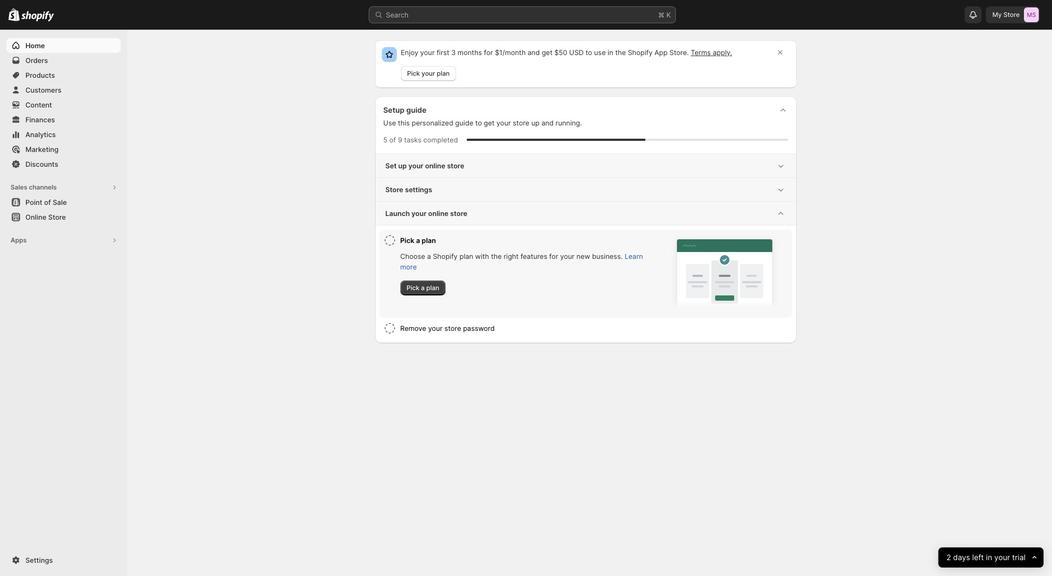 Task type: locate. For each thing, give the bounding box(es) containing it.
a inside "dropdown button"
[[416, 236, 420, 245]]

pick for pick a plan link
[[407, 284, 420, 292]]

plan up remove your store password
[[427, 284, 439, 292]]

home
[[25, 41, 45, 50]]

months
[[458, 48, 482, 57]]

2 horizontal spatial store
[[1004, 11, 1020, 19]]

1 vertical spatial store
[[386, 185, 403, 194]]

online
[[25, 213, 46, 222]]

0 horizontal spatial in
[[608, 48, 614, 57]]

plan
[[437, 69, 450, 77], [422, 236, 436, 245], [460, 252, 473, 261], [427, 284, 439, 292]]

0 vertical spatial pick
[[407, 69, 420, 77]]

0 vertical spatial shopify
[[628, 48, 653, 57]]

plan inside "dropdown button"
[[422, 236, 436, 245]]

1 horizontal spatial a
[[421, 284, 425, 292]]

running.
[[556, 119, 582, 127]]

1 vertical spatial in
[[986, 553, 993, 563]]

guide up completed
[[455, 119, 474, 127]]

trial
[[1013, 553, 1026, 563]]

settings link
[[6, 553, 121, 568]]

in right left
[[986, 553, 993, 563]]

2 days left in your trial button
[[939, 548, 1044, 568]]

app
[[655, 48, 668, 57]]

shopify image
[[8, 8, 20, 21], [21, 11, 54, 22]]

orders link
[[6, 53, 121, 68]]

pick your plan
[[407, 69, 450, 77]]

2 vertical spatial store
[[48, 213, 66, 222]]

and left running.
[[542, 119, 554, 127]]

sale
[[53, 198, 67, 207]]

launch your online store
[[386, 209, 468, 218]]

up left running.
[[532, 119, 540, 127]]

analytics
[[25, 130, 56, 139]]

0 horizontal spatial store
[[48, 213, 66, 222]]

0 vertical spatial pick a plan
[[400, 236, 436, 245]]

0 vertical spatial a
[[416, 236, 420, 245]]

content link
[[6, 98, 121, 112]]

2 vertical spatial a
[[421, 284, 425, 292]]

1 horizontal spatial of
[[390, 136, 396, 144]]

pick a plan up choose at the left of the page
[[400, 236, 436, 245]]

finances
[[25, 116, 55, 124]]

a
[[416, 236, 420, 245], [427, 252, 431, 261], [421, 284, 425, 292]]

1 vertical spatial get
[[484, 119, 495, 127]]

plan down the first
[[437, 69, 450, 77]]

remove your store password button
[[400, 318, 788, 339]]

store
[[513, 119, 530, 127], [447, 162, 464, 170], [450, 209, 468, 218], [445, 324, 461, 333]]

0 horizontal spatial shopify
[[433, 252, 458, 261]]

a down choose at the left of the page
[[421, 284, 425, 292]]

enjoy
[[401, 48, 419, 57]]

store right the my
[[1004, 11, 1020, 19]]

0 vertical spatial to
[[586, 48, 592, 57]]

launch your online store button
[[375, 202, 797, 225]]

remove your store password
[[400, 324, 495, 333]]

0 horizontal spatial guide
[[406, 105, 427, 114]]

for right months
[[484, 48, 493, 57]]

apps button
[[6, 233, 121, 248]]

5 of 9 tasks completed
[[383, 136, 458, 144]]

k
[[667, 11, 671, 19]]

left
[[973, 553, 984, 563]]

1 vertical spatial of
[[44, 198, 51, 207]]

my store
[[993, 11, 1020, 19]]

0 horizontal spatial the
[[491, 252, 502, 261]]

orders
[[25, 56, 48, 65]]

shopify
[[628, 48, 653, 57], [433, 252, 458, 261]]

features
[[521, 252, 548, 261]]

to left use
[[586, 48, 592, 57]]

of right 5
[[390, 136, 396, 144]]

1 horizontal spatial up
[[532, 119, 540, 127]]

store down sale
[[48, 213, 66, 222]]

the
[[616, 48, 626, 57], [491, 252, 502, 261]]

online store button
[[0, 210, 127, 225]]

up inside dropdown button
[[398, 162, 407, 170]]

setup
[[383, 105, 405, 114]]

plan for pick a plan link
[[427, 284, 439, 292]]

0 vertical spatial online
[[425, 162, 446, 170]]

1 horizontal spatial and
[[542, 119, 554, 127]]

store up the launch
[[386, 185, 403, 194]]

of
[[390, 136, 396, 144], [44, 198, 51, 207]]

for
[[484, 48, 493, 57], [549, 252, 559, 261]]

pick a plan inside "dropdown button"
[[400, 236, 436, 245]]

with
[[475, 252, 489, 261]]

1 horizontal spatial store
[[386, 185, 403, 194]]

0 vertical spatial of
[[390, 136, 396, 144]]

store inside dropdown button
[[386, 185, 403, 194]]

online store
[[25, 213, 66, 222]]

pick a plan element
[[400, 251, 653, 296]]

my store image
[[1024, 7, 1039, 22]]

point of sale
[[25, 198, 67, 207]]

0 horizontal spatial and
[[528, 48, 540, 57]]

right
[[504, 252, 519, 261]]

sales channels button
[[6, 180, 121, 195]]

a right choose at the left of the page
[[427, 252, 431, 261]]

1 vertical spatial up
[[398, 162, 407, 170]]

0 vertical spatial and
[[528, 48, 540, 57]]

⌘
[[658, 11, 665, 19]]

store for my store
[[1004, 11, 1020, 19]]

pick down more
[[407, 284, 420, 292]]

5
[[383, 136, 388, 144]]

the right with
[[491, 252, 502, 261]]

0 horizontal spatial a
[[416, 236, 420, 245]]

set up your online store button
[[375, 154, 797, 178]]

pick a plan down more
[[407, 284, 439, 292]]

0 vertical spatial get
[[542, 48, 553, 57]]

0 vertical spatial guide
[[406, 105, 427, 114]]

0 horizontal spatial up
[[398, 162, 407, 170]]

pick up choose at the left of the page
[[400, 236, 415, 245]]

up right set
[[398, 162, 407, 170]]

pick inside "dropdown button"
[[400, 236, 415, 245]]

shopify left app
[[628, 48, 653, 57]]

shopify right choose at the left of the page
[[433, 252, 458, 261]]

2 days left in your trial
[[947, 553, 1026, 563]]

a for pick a plan "dropdown button"
[[416, 236, 420, 245]]

settings
[[405, 185, 432, 194]]

2 vertical spatial pick
[[407, 284, 420, 292]]

0 vertical spatial the
[[616, 48, 626, 57]]

analytics link
[[6, 127, 121, 142]]

0 horizontal spatial shopify image
[[8, 8, 20, 21]]

1 vertical spatial a
[[427, 252, 431, 261]]

1 horizontal spatial shopify
[[628, 48, 653, 57]]

settings
[[25, 556, 53, 565]]

1 horizontal spatial the
[[616, 48, 626, 57]]

1 vertical spatial pick a plan
[[407, 284, 439, 292]]

0 horizontal spatial of
[[44, 198, 51, 207]]

0 vertical spatial for
[[484, 48, 493, 57]]

1 vertical spatial to
[[476, 119, 482, 127]]

use
[[594, 48, 606, 57]]

of inside button
[[44, 198, 51, 207]]

1 horizontal spatial for
[[549, 252, 559, 261]]

store.
[[670, 48, 689, 57]]

0 horizontal spatial for
[[484, 48, 493, 57]]

plan up choose at the left of the page
[[422, 236, 436, 245]]

mark remove your store password as done image
[[383, 322, 396, 335]]

store inside button
[[48, 213, 66, 222]]

of left sale
[[44, 198, 51, 207]]

online down settings
[[428, 209, 449, 218]]

online down completed
[[425, 162, 446, 170]]

content
[[25, 101, 52, 109]]

your
[[420, 48, 435, 57], [422, 69, 435, 77], [497, 119, 511, 127], [409, 162, 424, 170], [412, 209, 427, 218], [560, 252, 575, 261], [428, 324, 443, 333], [995, 553, 1010, 563]]

days
[[953, 553, 970, 563]]

$1/month
[[495, 48, 526, 57]]

1 vertical spatial pick
[[400, 236, 415, 245]]

1 vertical spatial guide
[[455, 119, 474, 127]]

more
[[400, 263, 417, 271]]

launch
[[386, 209, 410, 218]]

1 horizontal spatial get
[[542, 48, 553, 57]]

personalized
[[412, 119, 454, 127]]

up
[[532, 119, 540, 127], [398, 162, 407, 170]]

pick
[[407, 69, 420, 77], [400, 236, 415, 245], [407, 284, 420, 292]]

the right use
[[616, 48, 626, 57]]

1 vertical spatial and
[[542, 119, 554, 127]]

customers
[[25, 86, 61, 94]]

pick for the pick your plan link
[[407, 69, 420, 77]]

1 horizontal spatial in
[[986, 553, 993, 563]]

2 horizontal spatial a
[[427, 252, 431, 261]]

1 vertical spatial shopify
[[433, 252, 458, 261]]

a for pick a plan link
[[421, 284, 425, 292]]

2
[[947, 553, 951, 563]]

pick for pick a plan "dropdown button"
[[400, 236, 415, 245]]

0 vertical spatial store
[[1004, 11, 1020, 19]]

0 vertical spatial up
[[532, 119, 540, 127]]

1 vertical spatial for
[[549, 252, 559, 261]]

pick down the enjoy
[[407, 69, 420, 77]]

new
[[577, 252, 590, 261]]

for right features
[[549, 252, 559, 261]]

to
[[586, 48, 592, 57], [476, 119, 482, 127]]

completed
[[424, 136, 458, 144]]

discounts
[[25, 160, 58, 169]]

the inside pick a plan element
[[491, 252, 502, 261]]

point of sale button
[[0, 195, 127, 210]]

in
[[608, 48, 614, 57], [986, 553, 993, 563]]

and right $1/month at the top left
[[528, 48, 540, 57]]

1 vertical spatial the
[[491, 252, 502, 261]]

to right 'personalized'
[[476, 119, 482, 127]]

in right use
[[608, 48, 614, 57]]

pick a plan link
[[400, 281, 446, 296]]

marketing
[[25, 145, 59, 154]]

and
[[528, 48, 540, 57], [542, 119, 554, 127]]

guide up this
[[406, 105, 427, 114]]

pick a plan
[[400, 236, 436, 245], [407, 284, 439, 292]]

a up choose at the left of the page
[[416, 236, 420, 245]]



Task type: describe. For each thing, give the bounding box(es) containing it.
set up your online store
[[386, 162, 464, 170]]

pick a plan button
[[400, 230, 653, 251]]

products link
[[6, 68, 121, 83]]

learn more
[[400, 252, 643, 271]]

use
[[383, 119, 396, 127]]

pick your plan link
[[401, 66, 456, 81]]

3
[[451, 48, 456, 57]]

terms
[[691, 48, 711, 57]]

customers link
[[6, 83, 121, 98]]

search
[[386, 11, 409, 19]]

for inside pick a plan element
[[549, 252, 559, 261]]

0 vertical spatial in
[[608, 48, 614, 57]]

0 horizontal spatial get
[[484, 119, 495, 127]]

remove
[[400, 324, 426, 333]]

terms apply. link
[[691, 48, 732, 57]]

business.
[[592, 252, 623, 261]]

home link
[[6, 38, 121, 53]]

products
[[25, 71, 55, 79]]

of for sale
[[44, 198, 51, 207]]

1 vertical spatial online
[[428, 209, 449, 218]]

this
[[398, 119, 410, 127]]

store settings button
[[375, 178, 797, 201]]

sales channels
[[11, 183, 57, 191]]

1 horizontal spatial to
[[586, 48, 592, 57]]

first
[[437, 48, 450, 57]]

learn
[[625, 252, 643, 261]]

in inside dropdown button
[[986, 553, 993, 563]]

set
[[386, 162, 397, 170]]

$50
[[555, 48, 568, 57]]

use this personalized guide to get your store up and running.
[[383, 119, 582, 127]]

0 horizontal spatial to
[[476, 119, 482, 127]]

enjoy your first 3 months for $1/month and get $50 usd to use in the shopify app store. terms apply.
[[401, 48, 732, 57]]

point
[[25, 198, 42, 207]]

pick a plan for pick a plan "dropdown button"
[[400, 236, 436, 245]]

⌘ k
[[658, 11, 671, 19]]

a for pick a plan element
[[427, 252, 431, 261]]

of for 9
[[390, 136, 396, 144]]

my
[[993, 11, 1002, 19]]

plan for pick a plan "dropdown button"
[[422, 236, 436, 245]]

finances link
[[6, 112, 121, 127]]

choose a shopify plan with the right features for your new business.
[[400, 252, 623, 261]]

plan left with
[[460, 252, 473, 261]]

store settings
[[386, 185, 432, 194]]

apps
[[11, 236, 27, 244]]

marketing link
[[6, 142, 121, 157]]

setup guide
[[383, 105, 427, 114]]

discounts link
[[6, 157, 121, 172]]

choose
[[400, 252, 425, 261]]

point of sale link
[[6, 195, 121, 210]]

online store link
[[6, 210, 121, 225]]

1 horizontal spatial guide
[[455, 119, 474, 127]]

1 horizontal spatial shopify image
[[21, 11, 54, 22]]

pick a plan for pick a plan link
[[407, 284, 439, 292]]

9
[[398, 136, 402, 144]]

password
[[463, 324, 495, 333]]

channels
[[29, 183, 57, 191]]

plan for the pick your plan link
[[437, 69, 450, 77]]

usd
[[569, 48, 584, 57]]

your inside pick a plan element
[[560, 252, 575, 261]]

shopify inside pick a plan element
[[433, 252, 458, 261]]

learn more link
[[400, 252, 643, 271]]

store for online store
[[48, 213, 66, 222]]

apply.
[[713, 48, 732, 57]]

sales
[[11, 183, 27, 191]]

tasks
[[404, 136, 422, 144]]

mark pick a plan as done image
[[383, 234, 396, 247]]



Task type: vqa. For each thing, say whether or not it's contained in the screenshot.
Filter items text field
no



